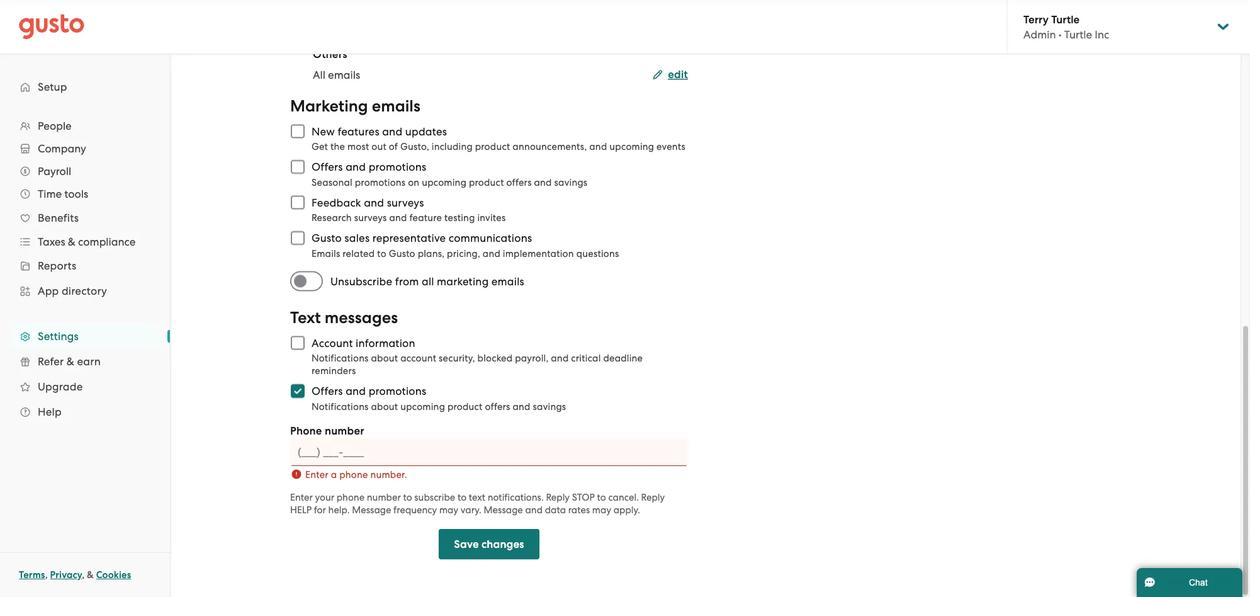 Task type: locate. For each thing, give the bounding box(es) containing it.
emails
[[328, 68, 360, 81], [372, 96, 421, 116], [492, 275, 525, 288]]

enter for enter your phone number to subscribe to text notifications. reply stop to cancel. reply help for help. message frequency may vary. message and data rates may apply.
[[290, 492, 313, 503]]

representative
[[373, 232, 446, 244]]

compliance
[[78, 236, 136, 248]]

apply.
[[614, 505, 641, 516]]

taxes & compliance
[[38, 236, 136, 248]]

enter a phone number.
[[305, 469, 407, 480]]

0 vertical spatial emails
[[328, 68, 360, 81]]

1 vertical spatial phone
[[337, 492, 365, 503]]

2 vertical spatial upcoming
[[401, 401, 445, 412]]

offers
[[312, 161, 343, 173], [312, 385, 343, 397]]

and inside enter your phone number to subscribe to text notifications. reply stop to cancel. reply help for help. message frequency may vary. message and data rates may apply.
[[526, 505, 543, 516]]

0 vertical spatial phone
[[340, 469, 368, 480]]

1 horizontal spatial may
[[593, 505, 612, 516]]

admin
[[1024, 28, 1057, 41]]

0 horizontal spatial ,
[[45, 569, 48, 581]]

save
[[454, 538, 479, 551]]

surveys
[[387, 196, 424, 209], [354, 212, 387, 223]]

product
[[475, 141, 510, 152], [469, 177, 504, 188], [448, 401, 483, 412]]

1 horizontal spatial number
[[367, 492, 401, 503]]

offers and promotions down 'out'
[[312, 161, 427, 173]]

enter left a
[[305, 469, 329, 480]]

reply up data
[[546, 492, 570, 503]]

1 vertical spatial offers and promotions checkbox
[[284, 377, 312, 405]]

notifications up the phone number
[[312, 401, 369, 412]]

payroll
[[38, 165, 71, 178]]

enter inside alert
[[305, 469, 329, 480]]

offers and promotions
[[312, 161, 427, 173], [312, 385, 427, 397]]

0 vertical spatial about
[[371, 353, 398, 364]]

the
[[331, 141, 345, 152]]

2 may from the left
[[593, 505, 612, 516]]

message down notifications.
[[484, 505, 523, 516]]

message right "help."
[[352, 505, 391, 516]]

1 vertical spatial offers
[[312, 385, 343, 397]]

offers and promotions checkbox up phone
[[284, 377, 312, 405]]

2 , from the left
[[82, 569, 85, 581]]

deadline
[[604, 353, 643, 364]]

upcoming right on
[[422, 177, 467, 188]]

on
[[408, 177, 420, 188]]

phone for number.
[[340, 469, 368, 480]]

reply right 'cancel.'
[[642, 492, 665, 503]]

and left critical
[[551, 353, 569, 364]]

offers and promotions down reminders
[[312, 385, 427, 397]]

promotions down account
[[369, 385, 427, 397]]

Gusto sales representative communications checkbox
[[284, 224, 312, 252]]

0 vertical spatial notifications
[[312, 353, 369, 364]]

upcoming
[[610, 141, 655, 152], [422, 177, 467, 188], [401, 401, 445, 412]]

turtle
[[1052, 13, 1080, 26], [1065, 28, 1093, 41]]

promotions
[[369, 161, 427, 173], [355, 177, 406, 188], [369, 385, 427, 397]]

product up invites
[[469, 177, 504, 188]]

list containing people
[[0, 115, 170, 425]]

and down reminders
[[346, 385, 366, 397]]

Offers and promotions checkbox
[[284, 153, 312, 181], [284, 377, 312, 405]]

notifications up reminders
[[312, 353, 369, 364]]

0 horizontal spatial may
[[440, 505, 459, 516]]

0 horizontal spatial reply
[[546, 492, 570, 503]]

research surveys and feature testing invites
[[312, 212, 506, 223]]

number inside enter your phone number to subscribe to text notifications. reply stop to cancel. reply help for help. message frequency may vary. message and data rates may apply.
[[367, 492, 401, 503]]

emails up new features and updates
[[372, 96, 421, 116]]

1 horizontal spatial message
[[484, 505, 523, 516]]

0 vertical spatial offers
[[312, 161, 343, 173]]

subscribe
[[415, 492, 456, 503]]

& for compliance
[[68, 236, 76, 248]]

chat
[[1190, 578, 1208, 587]]

0 vertical spatial enter
[[305, 469, 329, 480]]

out
[[372, 141, 387, 152]]

to left text
[[458, 492, 467, 503]]

offers down notifications about account security, blocked payroll, and critical deadline reminders
[[485, 401, 511, 412]]

account information
[[312, 337, 416, 349]]

0 vertical spatial promotions
[[369, 161, 427, 173]]

terms
[[19, 569, 45, 581]]

upcoming left the 'events'
[[610, 141, 655, 152]]

gusto up emails
[[312, 232, 342, 244]]

0 vertical spatial offers and promotions checkbox
[[284, 153, 312, 181]]

communications
[[449, 232, 532, 244]]

phone for number
[[337, 492, 365, 503]]

savings down payroll,
[[533, 401, 566, 412]]

1 horizontal spatial ,
[[82, 569, 85, 581]]

2 horizontal spatial emails
[[492, 275, 525, 288]]

your
[[315, 492, 334, 503]]

may down the stop
[[593, 505, 612, 516]]

offers and promotions checkbox down get
[[284, 153, 312, 181]]

promotions down of
[[369, 161, 427, 173]]

enter up the help
[[290, 492, 313, 503]]

about inside notifications about account security, blocked payroll, and critical deadline reminders
[[371, 353, 398, 364]]

terms , privacy , & cookies
[[19, 569, 131, 581]]

1 offers from the top
[[312, 161, 343, 173]]

and
[[382, 125, 403, 138], [590, 141, 607, 152], [346, 161, 366, 173], [534, 177, 552, 188], [364, 196, 384, 209], [390, 212, 407, 223], [483, 248, 501, 259], [551, 353, 569, 364], [346, 385, 366, 397], [513, 401, 531, 412], [526, 505, 543, 516]]

0 horizontal spatial emails
[[328, 68, 360, 81]]

surveys down the feedback and surveys
[[354, 212, 387, 223]]

1 horizontal spatial emails
[[372, 96, 421, 116]]

offers up 'seasonal'
[[312, 161, 343, 173]]

marketing emails
[[290, 96, 421, 116]]

offers down get the most out of gusto, including product announcements, and upcoming events
[[507, 177, 532, 188]]

may down subscribe
[[440, 505, 459, 516]]

turtle right •
[[1065, 28, 1093, 41]]

1 vertical spatial number
[[367, 492, 401, 503]]

2 about from the top
[[371, 401, 398, 412]]

data
[[545, 505, 566, 516]]

enter inside enter your phone number to subscribe to text notifications. reply stop to cancel. reply help for help. message frequency may vary. message and data rates may apply.
[[290, 492, 313, 503]]

offers for new
[[312, 161, 343, 173]]

information
[[356, 337, 416, 349]]

may
[[440, 505, 459, 516], [593, 505, 612, 516]]

1 vertical spatial enter
[[290, 492, 313, 503]]

sales
[[345, 232, 370, 244]]

2 offers and promotions from the top
[[312, 385, 427, 397]]

time
[[38, 188, 62, 200]]

gusto down representative
[[389, 248, 416, 259]]

0 vertical spatial product
[[475, 141, 510, 152]]

time tools
[[38, 188, 88, 200]]

1 vertical spatial emails
[[372, 96, 421, 116]]

messages
[[325, 308, 398, 327]]

reply
[[546, 492, 570, 503], [642, 492, 665, 503]]

1 offers and promotions from the top
[[312, 161, 427, 173]]

a
[[331, 469, 337, 480]]

1 vertical spatial surveys
[[354, 212, 387, 223]]

2 vertical spatial &
[[87, 569, 94, 581]]

announcements,
[[513, 141, 587, 152]]

1 vertical spatial offers and promotions
[[312, 385, 427, 397]]

blocked
[[478, 353, 513, 364]]

and up of
[[382, 125, 403, 138]]

phone inside enter your phone number to subscribe to text notifications. reply stop to cancel. reply help for help. message frequency may vary. message and data rates may apply.
[[337, 492, 365, 503]]

text messages
[[290, 308, 398, 327]]

events
[[657, 141, 686, 152]]

all
[[422, 275, 434, 288]]

from
[[395, 275, 419, 288]]

help
[[38, 406, 62, 418]]

0 horizontal spatial message
[[352, 505, 391, 516]]

offers and promotions for features
[[312, 161, 427, 173]]

phone right a
[[340, 469, 368, 480]]

company button
[[13, 137, 157, 160]]

1 about from the top
[[371, 353, 398, 364]]

& right the taxes
[[68, 236, 76, 248]]

unsubscribe from all marketing emails
[[331, 275, 525, 288]]

all
[[313, 68, 326, 81]]

upcoming down account
[[401, 401, 445, 412]]

refer & earn link
[[13, 350, 157, 373]]

enter your phone number to subscribe to text notifications. reply stop to cancel. reply help for help. message frequency may vary. message and data rates may apply.
[[290, 492, 665, 516]]

stop
[[572, 492, 595, 503]]

phone number
[[290, 424, 365, 437]]

privacy link
[[50, 569, 82, 581]]

1 vertical spatial about
[[371, 401, 398, 412]]

1 vertical spatial &
[[67, 355, 74, 368]]

offers and promotions checkbox for new features and updates
[[284, 153, 312, 181]]

phone up "help."
[[337, 492, 365, 503]]

0 vertical spatial offers and promotions
[[312, 161, 427, 173]]

offers down reminders
[[312, 385, 343, 397]]

2 notifications from the top
[[312, 401, 369, 412]]

1 horizontal spatial gusto
[[389, 248, 416, 259]]

taxes
[[38, 236, 65, 248]]

save changes
[[454, 538, 525, 551]]

, left cookies button in the left of the page
[[82, 569, 85, 581]]

critical
[[571, 353, 601, 364]]

payroll button
[[13, 160, 157, 183]]

& left the earn
[[67, 355, 74, 368]]

offers and promotions checkbox for account information
[[284, 377, 312, 405]]

promotions for information
[[369, 385, 427, 397]]

emails for all emails
[[328, 68, 360, 81]]

& inside dropdown button
[[68, 236, 76, 248]]

app directory link
[[13, 280, 157, 302]]

emails down implementation
[[492, 275, 525, 288]]

, left the privacy
[[45, 569, 48, 581]]

notifications inside notifications about account security, blocked payroll, and critical deadline reminders
[[312, 353, 369, 364]]

notifications
[[312, 353, 369, 364], [312, 401, 369, 412]]

offers and promotions for information
[[312, 385, 427, 397]]

turtle up •
[[1052, 13, 1080, 26]]

directory
[[62, 285, 107, 297]]

1 vertical spatial offers
[[485, 401, 511, 412]]

0 horizontal spatial gusto
[[312, 232, 342, 244]]

1 offers and promotions checkbox from the top
[[284, 153, 312, 181]]

product right including
[[475, 141, 510, 152]]

number right phone
[[325, 424, 365, 437]]

help
[[290, 505, 312, 516]]

New features and updates checkbox
[[284, 117, 312, 145]]

number down number.
[[367, 492, 401, 503]]

1 vertical spatial product
[[469, 177, 504, 188]]

& left cookies button in the left of the page
[[87, 569, 94, 581]]

1 horizontal spatial reply
[[642, 492, 665, 503]]

Unsubscribe from all marketing emails checkbox
[[290, 267, 331, 295]]

and down payroll,
[[513, 401, 531, 412]]

tools
[[64, 188, 88, 200]]

to
[[377, 248, 387, 259], [403, 492, 412, 503], [458, 492, 467, 503], [597, 492, 606, 503]]

edit button
[[653, 67, 688, 82]]

and left data
[[526, 505, 543, 516]]

changes
[[482, 538, 525, 551]]

,
[[45, 569, 48, 581], [82, 569, 85, 581]]

surveys up research surveys and feature testing invites in the top of the page
[[387, 196, 424, 209]]

phone inside alert
[[340, 469, 368, 480]]

frequency
[[394, 505, 437, 516]]

0 horizontal spatial number
[[325, 424, 365, 437]]

0 vertical spatial surveys
[[387, 196, 424, 209]]

to right related
[[377, 248, 387, 259]]

2 vertical spatial promotions
[[369, 385, 427, 397]]

promotions up the feedback and surveys
[[355, 177, 406, 188]]

savings down announcements,
[[555, 177, 588, 188]]

product down notifications about account security, blocked payroll, and critical deadline reminders
[[448, 401, 483, 412]]

0 vertical spatial &
[[68, 236, 76, 248]]

2 offers and promotions checkbox from the top
[[284, 377, 312, 405]]

1 notifications from the top
[[312, 353, 369, 364]]

notifications about account security, blocked payroll, and critical deadline reminders
[[312, 353, 643, 376]]

0 vertical spatial offers
[[507, 177, 532, 188]]

emails related to gusto plans, pricing, and implementation questions
[[312, 248, 619, 259]]

2 offers from the top
[[312, 385, 343, 397]]

emails down others
[[328, 68, 360, 81]]

home image
[[19, 14, 84, 39]]

list
[[0, 115, 170, 425]]

1 vertical spatial notifications
[[312, 401, 369, 412]]



Task type: vqa. For each thing, say whether or not it's contained in the screenshot.
Customization
no



Task type: describe. For each thing, give the bounding box(es) containing it.
others
[[313, 48, 348, 61]]

1 reply from the left
[[546, 492, 570, 503]]

refer & earn
[[38, 355, 101, 368]]

and right the feedback
[[364, 196, 384, 209]]

of
[[389, 141, 398, 152]]

and right announcements,
[[590, 141, 607, 152]]

people button
[[13, 115, 157, 137]]

implementation
[[503, 248, 574, 259]]

security,
[[439, 353, 475, 364]]

all emails
[[313, 68, 360, 81]]

0 vertical spatial upcoming
[[610, 141, 655, 152]]

testing
[[445, 212, 475, 223]]

and up representative
[[390, 212, 407, 223]]

upgrade
[[38, 380, 83, 393]]

chat button
[[1138, 568, 1243, 597]]

cancel.
[[609, 492, 639, 503]]

feedback
[[312, 196, 361, 209]]

& for earn
[[67, 355, 74, 368]]

0 vertical spatial savings
[[555, 177, 588, 188]]

rates
[[569, 505, 590, 516]]

Feedback and surveys checkbox
[[284, 189, 312, 216]]

and down announcements,
[[534, 177, 552, 188]]

new features and updates
[[312, 125, 447, 138]]

people
[[38, 120, 72, 132]]

1 vertical spatial gusto
[[389, 248, 416, 259]]

upgrade link
[[13, 375, 157, 398]]

features
[[338, 125, 380, 138]]

feature
[[410, 212, 442, 223]]

offers for account
[[312, 385, 343, 397]]

company
[[38, 142, 86, 155]]

notifications for offers
[[312, 401, 369, 412]]

1 vertical spatial upcoming
[[422, 177, 467, 188]]

related
[[343, 248, 375, 259]]

most
[[348, 141, 369, 152]]

emails for marketing emails
[[372, 96, 421, 116]]

feedback and surveys
[[312, 196, 424, 209]]

unsubscribe
[[331, 275, 393, 288]]

earn
[[77, 355, 101, 368]]

promotions for features
[[369, 161, 427, 173]]

cookies
[[96, 569, 131, 581]]

refer
[[38, 355, 64, 368]]

app directory
[[38, 285, 107, 297]]

about for and
[[371, 401, 398, 412]]

edit
[[668, 68, 688, 81]]

settings link
[[13, 325, 157, 348]]

seasonal promotions on upcoming product offers and savings
[[312, 177, 588, 188]]

2 vertical spatial emails
[[492, 275, 525, 288]]

for
[[314, 505, 326, 516]]

research
[[312, 212, 352, 223]]

Phone number text field
[[290, 438, 688, 466]]

emails
[[312, 248, 340, 259]]

vary.
[[461, 505, 482, 516]]

text
[[469, 492, 486, 503]]

•
[[1059, 28, 1062, 41]]

notifications about upcoming product offers and savings
[[312, 401, 566, 412]]

to right the stop
[[597, 492, 606, 503]]

0 vertical spatial number
[[325, 424, 365, 437]]

1 vertical spatial promotions
[[355, 177, 406, 188]]

including
[[432, 141, 473, 152]]

terry
[[1024, 13, 1049, 26]]

settings
[[38, 330, 79, 343]]

app
[[38, 285, 59, 297]]

help.
[[329, 505, 350, 516]]

get the most out of gusto, including product announcements, and upcoming events
[[312, 141, 686, 152]]

1 vertical spatial savings
[[533, 401, 566, 412]]

and down most
[[346, 161, 366, 173]]

updates
[[405, 125, 447, 138]]

account
[[401, 353, 437, 364]]

gusto sales representative communications
[[312, 232, 532, 244]]

Account information checkbox
[[284, 329, 312, 357]]

notifications for account
[[312, 353, 369, 364]]

terms link
[[19, 569, 45, 581]]

enter a phone number. alert
[[290, 469, 688, 482]]

benefits
[[38, 212, 79, 224]]

gusto navigation element
[[0, 54, 170, 445]]

payroll,
[[515, 353, 549, 364]]

benefits link
[[13, 207, 157, 229]]

taxes & compliance button
[[13, 231, 157, 253]]

0 vertical spatial turtle
[[1052, 13, 1080, 26]]

and inside notifications about account security, blocked payroll, and critical deadline reminders
[[551, 353, 569, 364]]

2 message from the left
[[484, 505, 523, 516]]

text
[[290, 308, 321, 327]]

help link
[[13, 401, 157, 423]]

time tools button
[[13, 183, 157, 205]]

marketing
[[290, 96, 368, 116]]

gusto,
[[401, 141, 430, 152]]

0 vertical spatial gusto
[[312, 232, 342, 244]]

1 , from the left
[[45, 569, 48, 581]]

number.
[[371, 469, 407, 480]]

2 reply from the left
[[642, 492, 665, 503]]

2 vertical spatial product
[[448, 401, 483, 412]]

about for information
[[371, 353, 398, 364]]

seasonal
[[312, 177, 353, 188]]

save changes button
[[439, 529, 540, 559]]

questions
[[577, 248, 619, 259]]

phone
[[290, 424, 322, 437]]

and down communications
[[483, 248, 501, 259]]

account
[[312, 337, 353, 349]]

1 may from the left
[[440, 505, 459, 516]]

terry turtle admin • turtle inc
[[1024, 13, 1110, 41]]

enter for enter a phone number.
[[305, 469, 329, 480]]

reminders
[[312, 365, 356, 376]]

1 message from the left
[[352, 505, 391, 516]]

1 vertical spatial turtle
[[1065, 28, 1093, 41]]

marketing
[[437, 275, 489, 288]]

get
[[312, 141, 328, 152]]

to up frequency
[[403, 492, 412, 503]]

setup link
[[13, 76, 157, 98]]

privacy
[[50, 569, 82, 581]]



